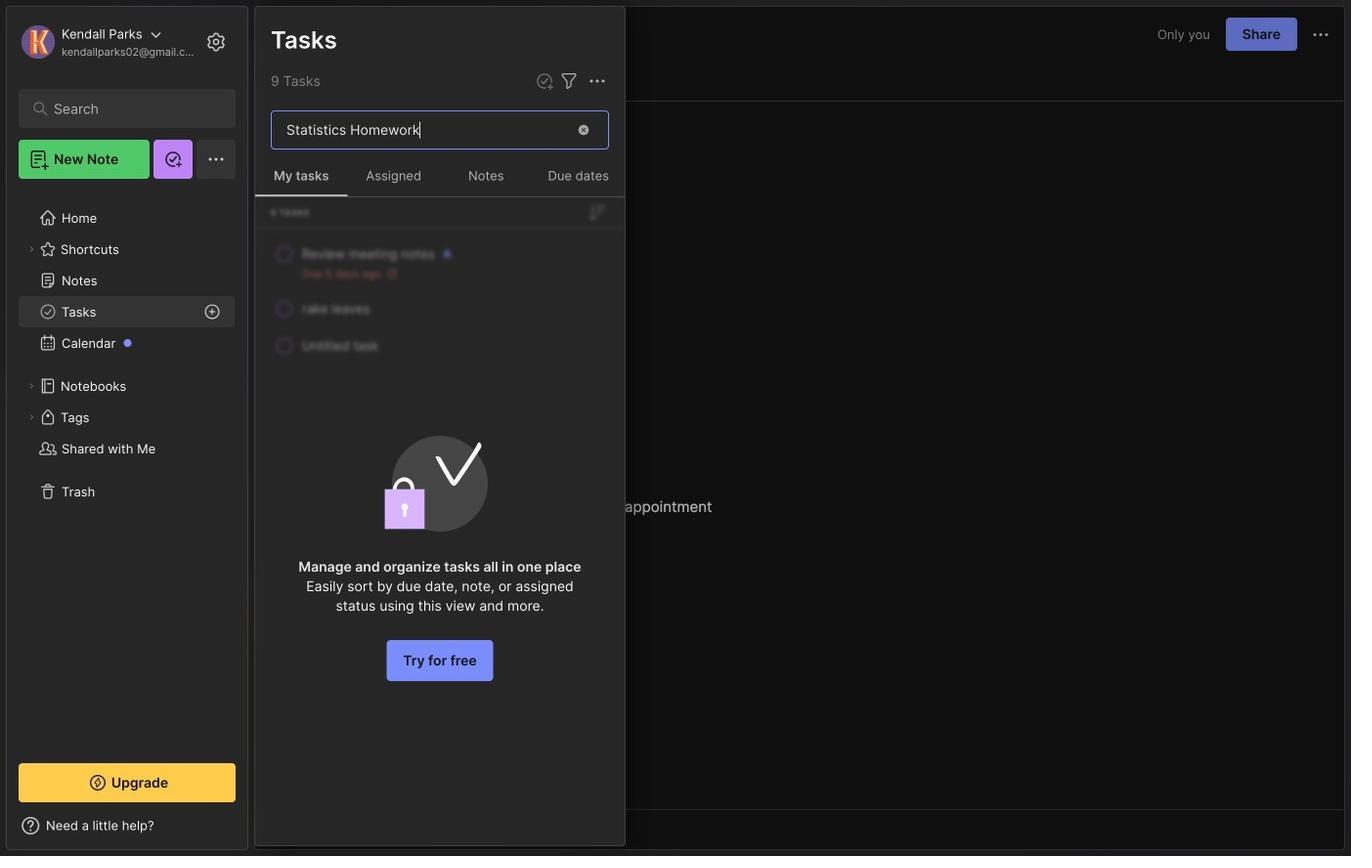 Task type: describe. For each thing, give the bounding box(es) containing it.
more actions and view options image
[[586, 70, 609, 93]]

settings image
[[204, 30, 228, 54]]

tree inside main element
[[7, 191, 247, 746]]

More actions and view options field
[[581, 69, 609, 93]]

expand tags image
[[25, 412, 37, 423]]

WHAT'S NEW field
[[7, 810, 247, 842]]

expand notebooks image
[[25, 380, 37, 392]]

expand note image
[[269, 22, 292, 46]]

main element
[[0, 0, 254, 856]]

none search field inside main element
[[54, 97, 210, 120]]

Find tasks… text field
[[275, 114, 564, 146]]

Note Editor text field
[[255, 101, 1344, 810]]



Task type: locate. For each thing, give the bounding box(es) containing it.
Filter tasks field
[[557, 69, 581, 93]]

Account field
[[19, 22, 199, 62]]

filter tasks image
[[557, 70, 581, 93]]

note window element
[[254, 6, 1345, 851]]

click to collapse image
[[247, 820, 262, 844]]

None search field
[[54, 97, 210, 120]]

new task image
[[535, 71, 554, 91]]

Search text field
[[54, 100, 210, 118]]

tree
[[7, 191, 247, 746]]



Task type: vqa. For each thing, say whether or not it's contained in the screenshot.
Share button
no



